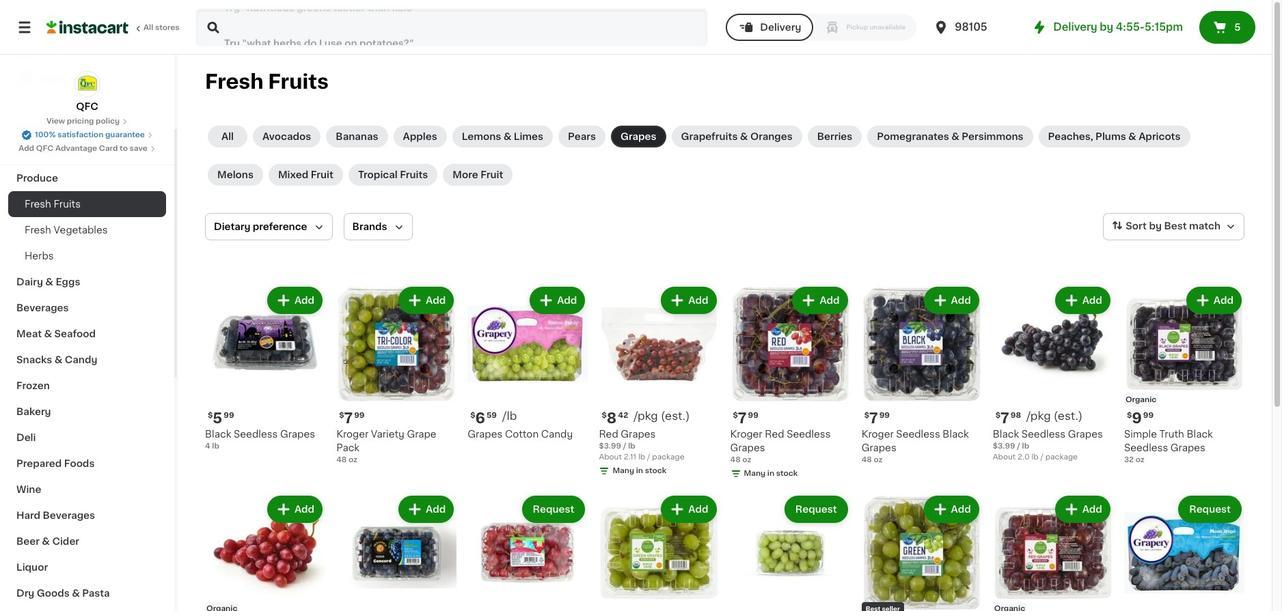 Task type: describe. For each thing, give the bounding box(es) containing it.
red inside red grapes $3.99 / lb about 2.11 lb / package
[[599, 430, 619, 440]]

grapes link
[[611, 126, 666, 148]]

dry goods & pasta link
[[8, 581, 166, 607]]

avocados
[[263, 132, 311, 142]]

pricing
[[67, 118, 94, 125]]

99 for black seedless grapes
[[224, 412, 234, 420]]

grapes inside red grapes $3.99 / lb about 2.11 lb / package
[[621, 430, 656, 440]]

delivery by 4:55-5:15pm
[[1054, 22, 1183, 32]]

& for seafood
[[44, 330, 52, 339]]

$ 8 42
[[602, 412, 628, 426]]

grapefruits & oranges link
[[672, 126, 802, 148]]

$ inside $ 8 42
[[602, 412, 607, 420]]

delivery button
[[726, 14, 814, 41]]

48 for variety
[[336, 457, 347, 464]]

mixed fruit
[[278, 170, 334, 180]]

pack
[[336, 444, 360, 453]]

in inside product group
[[636, 468, 643, 475]]

$6.59 per pound element
[[468, 410, 588, 428]]

vegetables
[[54, 226, 108, 235]]

& inside dry goods & pasta link
[[72, 589, 80, 599]]

grapefruits & oranges
[[681, 132, 793, 142]]

package inside the 'black seedless grapes $3.99 / lb about 2.0 lb / package'
[[1046, 454, 1078, 462]]

lists link
[[8, 64, 166, 92]]

100% satisfaction guarantee button
[[21, 127, 153, 141]]

$3.99 inside the 'black seedless grapes $3.99 / lb about 2.0 lb / package'
[[993, 443, 1016, 451]]

hard beverages
[[16, 511, 95, 521]]

snacks
[[16, 355, 52, 365]]

(est.) for 8
[[661, 411, 690, 422]]

2 request button from the left
[[786, 498, 847, 522]]

view
[[46, 118, 65, 125]]

about inside red grapes $3.99 / lb about 2.11 lb / package
[[599, 454, 622, 462]]

oz inside simple truth black seedless grapes 32 oz
[[1136, 457, 1145, 464]]

48 for seedless
[[862, 457, 872, 464]]

1 vertical spatial 5
[[213, 412, 222, 426]]

eggs
[[56, 278, 80, 287]]

3 request from the left
[[1190, 505, 1231, 515]]

2.11
[[624, 454, 637, 462]]

/ right 2.0
[[1041, 454, 1044, 462]]

6
[[476, 412, 485, 426]]

seedless for 4
[[234, 430, 278, 440]]

black inside black seedless grapes 4 lb
[[205, 430, 231, 440]]

0 horizontal spatial stock
[[645, 468, 667, 475]]

lists
[[38, 73, 62, 83]]

oz for variety
[[349, 457, 358, 464]]

/lb
[[502, 411, 517, 422]]

more fruit link
[[443, 164, 513, 186]]

snacks & candy
[[16, 355, 97, 365]]

tropical fruits link
[[349, 164, 438, 186]]

/pkg for 8
[[634, 411, 658, 422]]

red grapes $3.99 / lb about 2.11 lb / package
[[599, 430, 685, 462]]

pears link
[[559, 126, 606, 148]]

kroger red seedless grapes 48 oz
[[730, 430, 831, 464]]

snacks & candy link
[[8, 347, 166, 373]]

view pricing policy link
[[46, 116, 128, 127]]

$7.98 per package (estimated) element
[[993, 410, 1114, 428]]

$ 7 99 for kroger red seedless grapes
[[733, 412, 759, 426]]

beverages inside 'link'
[[43, 511, 95, 521]]

match
[[1190, 222, 1221, 231]]

lb up 2.0
[[1022, 443, 1030, 451]]

dietary preference
[[214, 222, 307, 232]]

48 for red
[[730, 457, 741, 464]]

100% satisfaction guarantee
[[35, 131, 145, 139]]

frozen
[[16, 381, 50, 391]]

grapes inside black seedless grapes 4 lb
[[280, 430, 315, 440]]

cotton
[[505, 430, 539, 440]]

recipes
[[16, 122, 57, 131]]

bakery
[[16, 407, 51, 417]]

lb inside black seedless grapes 4 lb
[[212, 443, 219, 451]]

sort by
[[1126, 222, 1162, 231]]

$ 7 98
[[996, 412, 1021, 426]]

prepared foods
[[16, 459, 95, 469]]

0 horizontal spatial fresh fruits
[[25, 200, 81, 209]]

$ 5 99
[[208, 412, 234, 426]]

service type group
[[726, 14, 917, 41]]

stores
[[155, 24, 180, 31]]

black inside kroger seedless black grapes 48 oz
[[943, 430, 969, 440]]

red inside kroger red seedless grapes 48 oz
[[765, 430, 785, 440]]

add qfc advantage card to save link
[[19, 144, 156, 155]]

candy for grapes   cotton candy
[[541, 430, 573, 440]]

buy it again link
[[8, 37, 166, 64]]

lb right 2.11
[[638, 454, 645, 462]]

wine link
[[8, 477, 166, 503]]

package inside red grapes $3.99 / lb about 2.11 lb / package
[[652, 454, 685, 462]]

5 button
[[1200, 11, 1256, 44]]

thanksgiving link
[[8, 139, 166, 165]]

98105 button
[[933, 8, 1015, 46]]

7 for kroger variety grape pack
[[344, 412, 353, 426]]

melons link
[[208, 164, 263, 186]]

kroger for red
[[730, 430, 763, 440]]

herbs
[[25, 252, 54, 261]]

dairy
[[16, 278, 43, 287]]

apples
[[403, 132, 437, 142]]

seafood
[[54, 330, 96, 339]]

$ inside $ 7 98
[[996, 412, 1001, 420]]

mixed
[[278, 170, 308, 180]]

oz for red
[[743, 457, 752, 464]]

kroger variety grape pack 48 oz
[[336, 430, 437, 464]]

herbs link
[[8, 243, 166, 269]]

1 request from the left
[[533, 505, 575, 515]]

qfc inside the add qfc advantage card to save link
[[36, 145, 54, 152]]

all for all
[[221, 132, 234, 142]]

buy it again
[[38, 46, 96, 55]]

99 for kroger seedless black grapes
[[880, 412, 890, 420]]

candy for snacks & candy
[[65, 355, 97, 365]]

lb up 2.11
[[628, 443, 636, 451]]

all stores
[[144, 24, 180, 31]]

/ up 2.0
[[1017, 443, 1021, 451]]

dry
[[16, 589, 34, 599]]

again
[[69, 46, 96, 55]]

it
[[60, 46, 67, 55]]

dietary
[[214, 222, 251, 232]]

by for delivery
[[1100, 22, 1114, 32]]

view pricing policy
[[46, 118, 120, 125]]

seedless inside simple truth black seedless grapes 32 oz
[[1125, 444, 1169, 453]]

variety
[[371, 430, 405, 440]]

fruits inside tropical fruits "link"
[[400, 170, 428, 180]]

0 vertical spatial fruits
[[268, 72, 329, 92]]

save
[[130, 145, 148, 152]]

by for sort
[[1149, 222, 1162, 231]]

$3.99 inside red grapes $3.99 / lb about 2.11 lb / package
[[599, 443, 622, 451]]

/ up 2.11
[[623, 443, 627, 451]]

product group containing 8
[[599, 284, 720, 480]]

many inside product group
[[613, 468, 634, 475]]

grapefruits
[[681, 132, 738, 142]]

black inside the 'black seedless grapes $3.99 / lb about 2.0 lb / package'
[[993, 430, 1019, 440]]

grapes inside the 'black seedless grapes $3.99 / lb about 2.0 lb / package'
[[1068, 430, 1103, 440]]

about inside the 'black seedless grapes $3.99 / lb about 2.0 lb / package'
[[993, 454, 1016, 462]]

qfc link
[[74, 71, 100, 113]]

peaches, plums & apricots link
[[1039, 126, 1191, 148]]

1 horizontal spatial in
[[768, 470, 775, 478]]

/ right 2.11
[[647, 454, 651, 462]]

preference
[[253, 222, 307, 232]]

kroger for seedless
[[862, 430, 894, 440]]

/pkg for 7
[[1027, 411, 1051, 422]]

hard
[[16, 511, 40, 521]]

product group containing 5
[[205, 284, 325, 453]]

1 horizontal spatial many in stock
[[744, 470, 798, 478]]

Search field
[[197, 10, 707, 45]]

kroger for variety
[[336, 430, 369, 440]]

$ inside $ 5 99
[[208, 412, 213, 420]]

& for eggs
[[45, 278, 53, 287]]

5:15pm
[[1145, 22, 1183, 32]]

$ 6 59
[[471, 412, 497, 426]]

beverages link
[[8, 295, 166, 321]]

99 for kroger variety grape pack
[[354, 412, 365, 420]]

black inside simple truth black seedless grapes 32 oz
[[1187, 430, 1213, 440]]

advantage
[[55, 145, 97, 152]]



Task type: locate. For each thing, give the bounding box(es) containing it.
beverages
[[16, 304, 69, 313], [43, 511, 95, 521]]

many down 2.11
[[613, 468, 634, 475]]

/pkg (est.) up the 'black seedless grapes $3.99 / lb about 2.0 lb / package'
[[1027, 411, 1083, 422]]

0 vertical spatial by
[[1100, 22, 1114, 32]]

& inside grapefruits & oranges link
[[740, 132, 748, 142]]

3 48 from the left
[[862, 457, 872, 464]]

buy
[[38, 46, 58, 55]]

0 horizontal spatial many in stock
[[613, 468, 667, 475]]

bakery link
[[8, 399, 166, 425]]

(est.) up red grapes $3.99 / lb about 2.11 lb / package
[[661, 411, 690, 422]]

1 horizontal spatial kroger
[[730, 430, 763, 440]]

qfc down "100%"
[[36, 145, 54, 152]]

3 request button from the left
[[1180, 498, 1241, 522]]

grapes inside kroger seedless black grapes 48 oz
[[862, 444, 897, 453]]

simple truth black seedless grapes 32 oz
[[1125, 430, 1213, 464]]

4 7 from the left
[[1001, 412, 1010, 426]]

in
[[636, 468, 643, 475], [768, 470, 775, 478]]

fresh fruits up fresh vegetables
[[25, 200, 81, 209]]

fruit right more at the top left of page
[[481, 170, 503, 180]]

2 horizontal spatial request
[[1190, 505, 1231, 515]]

8
[[607, 412, 617, 426]]

many
[[613, 468, 634, 475], [744, 470, 766, 478]]

$ 7 99 up the "pack" on the bottom left of the page
[[339, 412, 365, 426]]

dairy & eggs
[[16, 278, 80, 287]]

0 horizontal spatial candy
[[65, 355, 97, 365]]

7 $ from the left
[[996, 412, 1001, 420]]

0 vertical spatial candy
[[65, 355, 97, 365]]

$ left 59
[[471, 412, 476, 420]]

& inside dairy & eggs link
[[45, 278, 53, 287]]

package right 2.0
[[1046, 454, 1078, 462]]

$ left 42
[[602, 412, 607, 420]]

3 $ from the left
[[471, 412, 476, 420]]

0 vertical spatial beverages
[[16, 304, 69, 313]]

1 vertical spatial by
[[1149, 222, 1162, 231]]

fresh down produce
[[25, 200, 51, 209]]

$ 7 99 for kroger variety grape pack
[[339, 412, 365, 426]]

& inside pomegranates & persimmons link
[[952, 132, 960, 142]]

1 request button from the left
[[523, 498, 584, 522]]

2 $ 7 99 from the left
[[733, 412, 759, 426]]

lemons & limes link
[[452, 126, 553, 148]]

$ 7 99
[[339, 412, 365, 426], [733, 412, 759, 426], [865, 412, 890, 426]]

1 $3.99 from the left
[[599, 443, 622, 451]]

$8.42 per package (estimated) element
[[599, 410, 720, 428]]

5 $ from the left
[[733, 412, 738, 420]]

fruits right tropical
[[400, 170, 428, 180]]

2 black from the left
[[943, 430, 969, 440]]

$ up kroger seedless black grapes 48 oz
[[865, 412, 870, 420]]

$ up 4
[[208, 412, 213, 420]]

2 vertical spatial fruits
[[54, 200, 81, 209]]

beverages up the cider
[[43, 511, 95, 521]]

0 horizontal spatial request
[[533, 505, 575, 515]]

1 $ 7 99 from the left
[[339, 412, 365, 426]]

& for limes
[[504, 132, 512, 142]]

all left stores
[[144, 24, 153, 31]]

0 horizontal spatial many
[[613, 468, 634, 475]]

98105
[[955, 22, 988, 32]]

7
[[344, 412, 353, 426], [738, 412, 747, 426], [870, 412, 878, 426], [1001, 412, 1010, 426]]

grapes inside kroger red seedless grapes 48 oz
[[730, 444, 765, 453]]

seedless for $3.99
[[1022, 430, 1066, 440]]

by left 4:55-
[[1100, 22, 1114, 32]]

tropical
[[358, 170, 398, 180]]

0 horizontal spatial fruit
[[311, 170, 334, 180]]

/pkg (est.) for 8
[[634, 411, 690, 422]]

8 $ from the left
[[1127, 412, 1132, 420]]

48 inside kroger red seedless grapes 48 oz
[[730, 457, 741, 464]]

fresh for fresh fruits link
[[25, 200, 51, 209]]

seedless inside kroger red seedless grapes 48 oz
[[787, 430, 831, 440]]

oz for seedless
[[874, 457, 883, 464]]

Best match Sort by field
[[1104, 213, 1245, 241]]

fresh
[[205, 72, 264, 92], [25, 200, 51, 209], [25, 226, 51, 235]]

$ inside $ 9 99
[[1127, 412, 1132, 420]]

brands button
[[344, 213, 413, 241]]

1 horizontal spatial /pkg
[[1027, 411, 1051, 422]]

seedless inside kroger seedless black grapes 48 oz
[[896, 430, 941, 440]]

prepared foods link
[[8, 451, 166, 477]]

oz inside kroger seedless black grapes 48 oz
[[874, 457, 883, 464]]

in down kroger red seedless grapes 48 oz on the right
[[768, 470, 775, 478]]

2 kroger from the left
[[730, 430, 763, 440]]

(est.) for 7
[[1054, 411, 1083, 422]]

$ 7 99 for kroger seedless black grapes
[[865, 412, 890, 426]]

& inside the "beer & cider" link
[[42, 537, 50, 547]]

seedless inside the 'black seedless grapes $3.99 / lb about 2.0 lb / package'
[[1022, 430, 1066, 440]]

1 /pkg from the left
[[634, 411, 658, 422]]

5 inside button
[[1235, 23, 1241, 32]]

& left oranges
[[740, 132, 748, 142]]

0 vertical spatial fresh
[[205, 72, 264, 92]]

5 99 from the left
[[1144, 412, 1154, 420]]

fruits inside fresh fruits link
[[54, 200, 81, 209]]

2 /pkg (est.) from the left
[[1027, 411, 1083, 422]]

6 $ from the left
[[865, 412, 870, 420]]

4 black from the left
[[1187, 430, 1213, 440]]

instacart logo image
[[46, 19, 129, 36]]

produce link
[[8, 165, 166, 191]]

2 red from the left
[[765, 430, 785, 440]]

1 vertical spatial fresh fruits
[[25, 200, 81, 209]]

99 for kroger red seedless grapes
[[748, 412, 759, 420]]

/pkg (est.) inside $7.98 per package (estimated) 'element'
[[1027, 411, 1083, 422]]

/pkg inside $7.98 per package (estimated) 'element'
[[1027, 411, 1051, 422]]

card
[[99, 145, 118, 152]]

product group containing 6
[[468, 284, 588, 442]]

fruit for more fruit
[[481, 170, 503, 180]]

apples link
[[393, 126, 447, 148]]

black seedless grapes 4 lb
[[205, 430, 315, 451]]

bananas
[[336, 132, 378, 142]]

black
[[205, 430, 231, 440], [943, 430, 969, 440], [993, 430, 1019, 440], [1187, 430, 1213, 440]]

more
[[453, 170, 478, 180]]

3 99 from the left
[[748, 412, 759, 420]]

/pkg right 42
[[634, 411, 658, 422]]

$3.99 down $ 7 98
[[993, 443, 1016, 451]]

100%
[[35, 131, 56, 139]]

0 vertical spatial 5
[[1235, 23, 1241, 32]]

stock down kroger red seedless grapes 48 oz on the right
[[776, 470, 798, 478]]

99 up black seedless grapes 4 lb
[[224, 412, 234, 420]]

kroger inside the kroger variety grape pack 48 oz
[[336, 430, 369, 440]]

seedless for grapes
[[896, 430, 941, 440]]

to
[[120, 145, 128, 152]]

all for all stores
[[144, 24, 153, 31]]

by right sort
[[1149, 222, 1162, 231]]

peaches,
[[1048, 132, 1094, 142]]

1 horizontal spatial (est.)
[[1054, 411, 1083, 422]]

9
[[1132, 412, 1142, 426]]

(est.) inside $7.98 per package (estimated) 'element'
[[1054, 411, 1083, 422]]

48
[[336, 457, 347, 464], [730, 457, 741, 464], [862, 457, 872, 464]]

request button
[[523, 498, 584, 522], [786, 498, 847, 522], [1180, 498, 1241, 522]]

4 $ from the left
[[602, 412, 607, 420]]

0 horizontal spatial kroger
[[336, 430, 369, 440]]

1 kroger from the left
[[336, 430, 369, 440]]

1 vertical spatial beverages
[[43, 511, 95, 521]]

best match
[[1164, 222, 1221, 231]]

1 vertical spatial fresh
[[25, 200, 51, 209]]

7 up kroger red seedless grapes 48 oz on the right
[[738, 412, 747, 426]]

$ 7 99 up kroger seedless black grapes 48 oz
[[865, 412, 890, 426]]

1 horizontal spatial many
[[744, 470, 766, 478]]

2 horizontal spatial $ 7 99
[[865, 412, 890, 426]]

sort
[[1126, 222, 1147, 231]]

$ inside "$ 6 59"
[[471, 412, 476, 420]]

1 7 from the left
[[344, 412, 353, 426]]

0 horizontal spatial qfc
[[36, 145, 54, 152]]

candy inside the "snacks & candy" link
[[65, 355, 97, 365]]

1 horizontal spatial request button
[[786, 498, 847, 522]]

& for cider
[[42, 537, 50, 547]]

all
[[144, 24, 153, 31], [221, 132, 234, 142]]

fruit for mixed fruit
[[311, 170, 334, 180]]

1 horizontal spatial qfc
[[76, 102, 98, 111]]

2 horizontal spatial 48
[[862, 457, 872, 464]]

lb right 4
[[212, 443, 219, 451]]

1 horizontal spatial /pkg (est.)
[[1027, 411, 1083, 422]]

1 /pkg (est.) from the left
[[634, 411, 690, 422]]

candy down '$6.59 per pound' element
[[541, 430, 573, 440]]

0 horizontal spatial /pkg (est.)
[[634, 411, 690, 422]]

package right 2.11
[[652, 454, 685, 462]]

0 horizontal spatial all
[[144, 24, 153, 31]]

59
[[487, 412, 497, 420]]

& left eggs
[[45, 278, 53, 287]]

meat & seafood
[[16, 330, 96, 339]]

99 for simple truth black seedless grapes
[[1144, 412, 1154, 420]]

0 horizontal spatial (est.)
[[661, 411, 690, 422]]

1 99 from the left
[[224, 412, 234, 420]]

limes
[[514, 132, 544, 142]]

fruits up avocados
[[268, 72, 329, 92]]

0 horizontal spatial about
[[599, 454, 622, 462]]

kroger
[[336, 430, 369, 440], [730, 430, 763, 440], [862, 430, 894, 440]]

4 oz from the left
[[1136, 457, 1145, 464]]

delivery
[[1054, 22, 1098, 32], [760, 23, 802, 32]]

qfc logo image
[[74, 71, 100, 97]]

1 horizontal spatial delivery
[[1054, 22, 1098, 32]]

beer & cider
[[16, 537, 79, 547]]

7 up the "pack" on the bottom left of the page
[[344, 412, 353, 426]]

$ down organic
[[1127, 412, 1132, 420]]

meat
[[16, 330, 42, 339]]

None search field
[[196, 8, 708, 46]]

1 vertical spatial all
[[221, 132, 234, 142]]

berries link
[[808, 126, 862, 148]]

1 vertical spatial candy
[[541, 430, 573, 440]]

delivery inside button
[[760, 23, 802, 32]]

$3.99 down the "8"
[[599, 443, 622, 451]]

& inside peaches, plums & apricots link
[[1129, 132, 1137, 142]]

kroger inside kroger red seedless grapes 48 oz
[[730, 430, 763, 440]]

1 horizontal spatial request
[[796, 505, 837, 515]]

99 inside $ 5 99
[[224, 412, 234, 420]]

deli link
[[8, 425, 166, 451]]

stock down red grapes $3.99 / lb about 2.11 lb / package
[[645, 468, 667, 475]]

organic
[[1126, 397, 1157, 404]]

dietary preference button
[[205, 213, 333, 241]]

prepared
[[16, 459, 62, 469]]

fresh for fresh vegetables 'link'
[[25, 226, 51, 235]]

2 horizontal spatial kroger
[[862, 430, 894, 440]]

product group containing 9
[[1125, 284, 1245, 466]]

berries
[[817, 132, 853, 142]]

1 $ from the left
[[208, 412, 213, 420]]

7 inside 'element'
[[1001, 412, 1010, 426]]

& left persimmons
[[952, 132, 960, 142]]

more fruit
[[453, 170, 503, 180]]

/
[[623, 443, 627, 451], [1017, 443, 1021, 451], [647, 454, 651, 462], [1041, 454, 1044, 462]]

& for candy
[[54, 355, 62, 365]]

99 right 9
[[1144, 412, 1154, 420]]

& right snacks at the bottom left of page
[[54, 355, 62, 365]]

fruits up fresh vegetables
[[54, 200, 81, 209]]

4 99 from the left
[[880, 412, 890, 420]]

about left 2.0
[[993, 454, 1016, 462]]

1 horizontal spatial stock
[[776, 470, 798, 478]]

candy down seafood
[[65, 355, 97, 365]]

fresh fruits
[[205, 72, 329, 92], [25, 200, 81, 209]]

many in stock inside product group
[[613, 468, 667, 475]]

& right beer
[[42, 537, 50, 547]]

1 about from the left
[[599, 454, 622, 462]]

0 horizontal spatial request button
[[523, 498, 584, 522]]

2 /pkg from the left
[[1027, 411, 1051, 422]]

meat & seafood link
[[8, 321, 166, 347]]

1 horizontal spatial $ 7 99
[[733, 412, 759, 426]]

& right the plums
[[1129, 132, 1137, 142]]

red
[[599, 430, 619, 440], [765, 430, 785, 440]]

1 horizontal spatial about
[[993, 454, 1016, 462]]

0 horizontal spatial package
[[652, 454, 685, 462]]

plums
[[1096, 132, 1126, 142]]

deli
[[16, 433, 36, 443]]

/pkg inside $8.42 per package (estimated) element
[[634, 411, 658, 422]]

lemons
[[462, 132, 501, 142]]

fresh inside 'link'
[[25, 226, 51, 235]]

1 red from the left
[[599, 430, 619, 440]]

& for persimmons
[[952, 132, 960, 142]]

7 up kroger seedless black grapes 48 oz
[[870, 412, 878, 426]]

in down 2.11
[[636, 468, 643, 475]]

1 horizontal spatial 5
[[1235, 23, 1241, 32]]

best
[[1164, 222, 1187, 231]]

0 horizontal spatial by
[[1100, 22, 1114, 32]]

beverages down dairy & eggs
[[16, 304, 69, 313]]

0 horizontal spatial fruits
[[54, 200, 81, 209]]

frozen link
[[8, 373, 166, 399]]

0 vertical spatial all
[[144, 24, 153, 31]]

0 horizontal spatial $ 7 99
[[339, 412, 365, 426]]

2 oz from the left
[[743, 457, 752, 464]]

& inside lemons & limes link
[[504, 132, 512, 142]]

many in stock down kroger red seedless grapes 48 oz on the right
[[744, 470, 798, 478]]

(est.) inside $8.42 per package (estimated) element
[[661, 411, 690, 422]]

stock
[[645, 468, 667, 475], [776, 470, 798, 478]]

$ up kroger red seedless grapes 48 oz on the right
[[733, 412, 738, 420]]

2 about from the left
[[993, 454, 1016, 462]]

0 horizontal spatial /pkg
[[634, 411, 658, 422]]

2 7 from the left
[[738, 412, 747, 426]]

1 oz from the left
[[349, 457, 358, 464]]

0 horizontal spatial delivery
[[760, 23, 802, 32]]

by inside best match sort by field
[[1149, 222, 1162, 231]]

2 99 from the left
[[354, 412, 365, 420]]

& right meat
[[44, 330, 52, 339]]

48 inside kroger seedless black grapes 48 oz
[[862, 457, 872, 464]]

/pkg right the '98'
[[1027, 411, 1051, 422]]

kroger inside kroger seedless black grapes 48 oz
[[862, 430, 894, 440]]

48 inside the kroger variety grape pack 48 oz
[[336, 457, 347, 464]]

lb right 2.0
[[1032, 454, 1039, 462]]

1 horizontal spatial fresh fruits
[[205, 72, 329, 92]]

99 inside $ 9 99
[[1144, 412, 1154, 420]]

cider
[[52, 537, 79, 547]]

delivery for delivery by 4:55-5:15pm
[[1054, 22, 1098, 32]]

1 horizontal spatial fruit
[[481, 170, 503, 180]]

wine
[[16, 485, 41, 495]]

candy inside product group
[[541, 430, 573, 440]]

7 for kroger red seedless grapes
[[738, 412, 747, 426]]

delivery for delivery
[[760, 23, 802, 32]]

/pkg (est.) inside $8.42 per package (estimated) element
[[634, 411, 690, 422]]

many down kroger red seedless grapes 48 oz on the right
[[744, 470, 766, 478]]

2 $ from the left
[[339, 412, 344, 420]]

apricots
[[1139, 132, 1181, 142]]

$ up the "pack" on the bottom left of the page
[[339, 412, 344, 420]]

fresh fruits up avocados link on the left
[[205, 72, 329, 92]]

& left pasta
[[72, 589, 80, 599]]

2 horizontal spatial fruits
[[400, 170, 428, 180]]

7 left the '98'
[[1001, 412, 1010, 426]]

seedless inside black seedless grapes 4 lb
[[234, 430, 278, 440]]

lb
[[212, 443, 219, 451], [628, 443, 636, 451], [1022, 443, 1030, 451], [638, 454, 645, 462], [1032, 454, 1039, 462]]

32
[[1125, 457, 1134, 464]]

lemons & limes
[[462, 132, 544, 142]]

(est.) up the 'black seedless grapes $3.99 / lb about 2.0 lb / package'
[[1054, 411, 1083, 422]]

3 $ 7 99 from the left
[[865, 412, 890, 426]]

/pkg (est.) for 7
[[1027, 411, 1083, 422]]

3 kroger from the left
[[862, 430, 894, 440]]

0 vertical spatial qfc
[[76, 102, 98, 111]]

1 horizontal spatial fruits
[[268, 72, 329, 92]]

1 vertical spatial qfc
[[36, 145, 54, 152]]

0 horizontal spatial in
[[636, 468, 643, 475]]

& inside meat & seafood link
[[44, 330, 52, 339]]

3 black from the left
[[993, 430, 1019, 440]]

oz inside the kroger variety grape pack 48 oz
[[349, 457, 358, 464]]

produce
[[16, 174, 58, 183]]

fresh up all link
[[205, 72, 264, 92]]

/pkg (est.) up red grapes $3.99 / lb about 2.11 lb / package
[[634, 411, 690, 422]]

$ left the '98'
[[996, 412, 1001, 420]]

fruit right mixed
[[311, 170, 334, 180]]

2 vertical spatial fresh
[[25, 226, 51, 235]]

2 (est.) from the left
[[1054, 411, 1083, 422]]

2 request from the left
[[796, 505, 837, 515]]

99 up kroger seedless black grapes 48 oz
[[880, 412, 890, 420]]

about left 2.11
[[599, 454, 622, 462]]

2 fruit from the left
[[481, 170, 503, 180]]

many in stock down 2.11
[[613, 468, 667, 475]]

$ 7 99 up kroger red seedless grapes 48 oz on the right
[[733, 412, 759, 426]]

1 48 from the left
[[336, 457, 347, 464]]

brands
[[352, 222, 387, 232]]

3 oz from the left
[[874, 457, 883, 464]]

0 horizontal spatial 48
[[336, 457, 347, 464]]

$ 9 99
[[1127, 412, 1154, 426]]

1 horizontal spatial candy
[[541, 430, 573, 440]]

liquor link
[[8, 555, 166, 581]]

1 (est.) from the left
[[661, 411, 690, 422]]

99 up kroger red seedless grapes 48 oz on the right
[[748, 412, 759, 420]]

2 package from the left
[[1046, 454, 1078, 462]]

1 horizontal spatial by
[[1149, 222, 1162, 231]]

1 horizontal spatial 48
[[730, 457, 741, 464]]

qfc up view pricing policy link on the top left of page
[[76, 102, 98, 111]]

1 vertical spatial fruits
[[400, 170, 428, 180]]

3 7 from the left
[[870, 412, 878, 426]]

1 horizontal spatial red
[[765, 430, 785, 440]]

1 black from the left
[[205, 430, 231, 440]]

1 fruit from the left
[[311, 170, 334, 180]]

all up 'melons'
[[221, 132, 234, 142]]

black seedless grapes $3.99 / lb about 2.0 lb / package
[[993, 430, 1103, 462]]

1 horizontal spatial $3.99
[[993, 443, 1016, 451]]

oz inside kroger red seedless grapes 48 oz
[[743, 457, 752, 464]]

by inside delivery by 4:55-5:15pm link
[[1100, 22, 1114, 32]]

1 horizontal spatial package
[[1046, 454, 1078, 462]]

0 vertical spatial fresh fruits
[[205, 72, 329, 92]]

fresh up herbs
[[25, 226, 51, 235]]

& for oranges
[[740, 132, 748, 142]]

& inside the "snacks & candy" link
[[54, 355, 62, 365]]

melons
[[217, 170, 254, 180]]

1 package from the left
[[652, 454, 685, 462]]

2 horizontal spatial request button
[[1180, 498, 1241, 522]]

pears
[[568, 132, 596, 142]]

mixed fruit link
[[269, 164, 343, 186]]

qfc inside qfc link
[[76, 102, 98, 111]]

2 48 from the left
[[730, 457, 741, 464]]

fruits
[[268, 72, 329, 92], [400, 170, 428, 180], [54, 200, 81, 209]]

grapes inside simple truth black seedless grapes 32 oz
[[1171, 444, 1206, 453]]

7 for kroger seedless black grapes
[[870, 412, 878, 426]]

99 up the "pack" on the bottom left of the page
[[354, 412, 365, 420]]

product group
[[205, 284, 325, 453], [336, 284, 457, 466], [468, 284, 588, 442], [599, 284, 720, 480], [730, 284, 851, 483], [862, 284, 982, 466], [993, 284, 1114, 464], [1125, 284, 1245, 466], [205, 494, 325, 612], [336, 494, 457, 612], [468, 494, 588, 612], [599, 494, 720, 612], [730, 494, 851, 612], [862, 494, 982, 612], [993, 494, 1114, 612], [1125, 494, 1245, 612]]

0 horizontal spatial 5
[[213, 412, 222, 426]]

98
[[1011, 412, 1021, 420]]

& left limes
[[504, 132, 512, 142]]

4
[[205, 443, 210, 451]]

1 horizontal spatial all
[[221, 132, 234, 142]]

0 horizontal spatial red
[[599, 430, 619, 440]]

2 $3.99 from the left
[[993, 443, 1016, 451]]

0 horizontal spatial $3.99
[[599, 443, 622, 451]]



Task type: vqa. For each thing, say whether or not it's contained in the screenshot.
3rd SANITIZER from left
no



